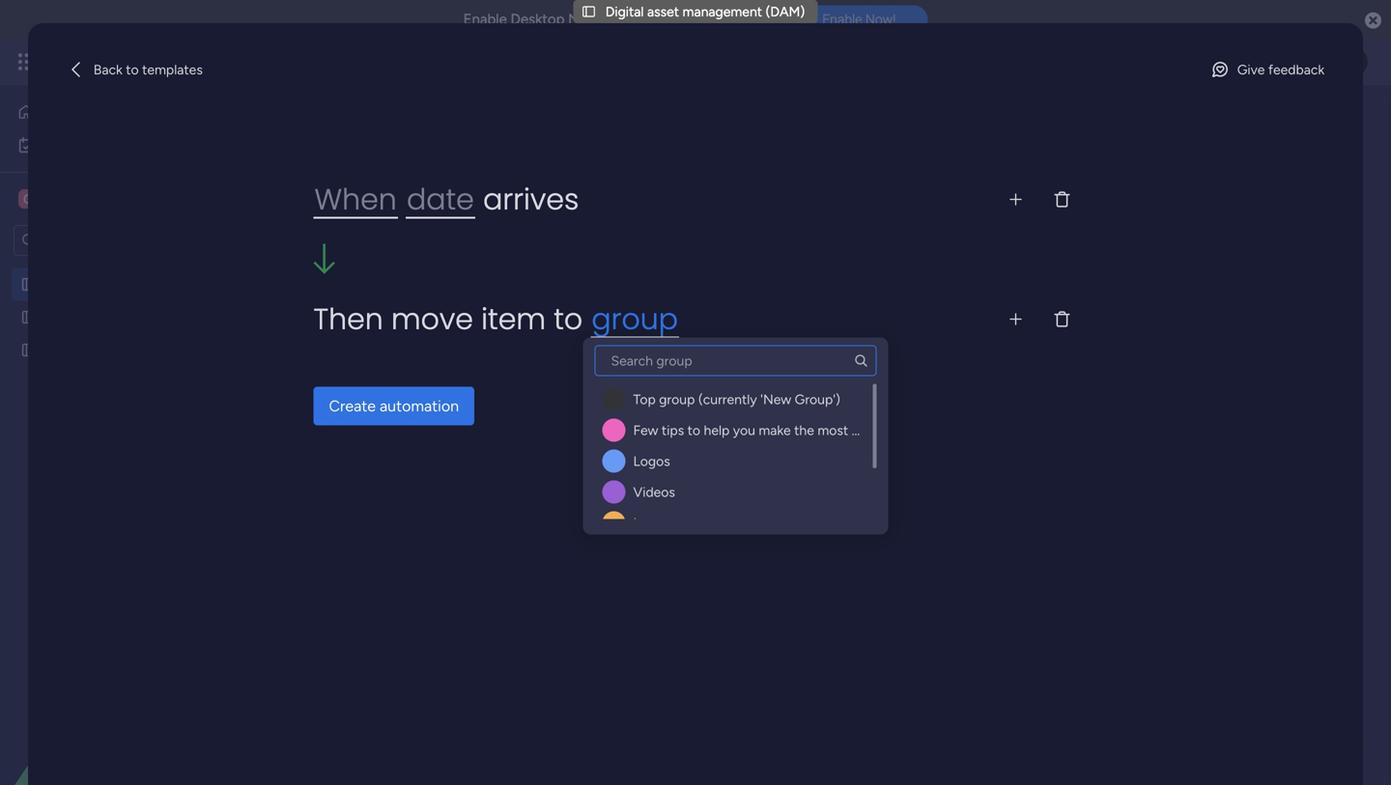 Task type: locate. For each thing, give the bounding box(es) containing it.
1 vertical spatial group
[[659, 391, 695, 408]]

group up 26
[[592, 299, 678, 339]]

group up tips
[[659, 391, 695, 408]]

back
[[94, 61, 123, 78]]

-
[[401, 377, 405, 390], [645, 377, 649, 390], [747, 377, 751, 390]]

few
[[633, 422, 658, 439]]

3 - from the left
[[747, 377, 751, 390]]

dapulse close image
[[1365, 11, 1382, 31]]

management for asset
[[683, 3, 762, 20]]

main table
[[323, 181, 387, 198]]

tree grid
[[595, 384, 959, 539]]

enable left the now! at the top right
[[822, 11, 862, 27]]

notifications
[[568, 11, 653, 28]]

- left 3
[[645, 377, 649, 390]]

back to templates button
[[59, 54, 210, 85]]

0 vertical spatial public board image
[[20, 275, 39, 294]]

2 enable from the left
[[822, 11, 862, 27]]

enable for enable desktop notifications on this computer
[[463, 11, 507, 28]]

monday work management
[[86, 51, 300, 72]]

help image
[[1266, 52, 1285, 72]]

0 horizontal spatial to
[[126, 61, 139, 78]]

images
[[633, 515, 677, 531]]

select product image
[[17, 52, 37, 72]]

3
[[652, 377, 657, 390]]

0 vertical spatial to
[[126, 61, 139, 78]]

to right the "item"
[[554, 299, 583, 339]]

0 horizontal spatial enable
[[463, 11, 507, 28]]

4
[[737, 377, 744, 390]]

workspace image
[[18, 188, 38, 210]]

asset inside button
[[332, 233, 364, 249]]

2 vertical spatial to
[[688, 422, 701, 439]]

of
[[852, 422, 865, 439]]

feb
[[610, 377, 627, 390]]

computer
[[709, 11, 775, 28]]

management right work
[[195, 51, 300, 72]]

0 vertical spatial management
[[683, 3, 762, 20]]

1 horizontal spatial enable
[[822, 11, 862, 27]]

workload up w7
[[321, 300, 406, 325]]

tips
[[662, 422, 684, 439]]

to right tips
[[688, 422, 701, 439]]

1 horizontal spatial asset
[[647, 3, 679, 20]]

new asset
[[300, 233, 364, 249]]

workload
[[452, 181, 509, 198], [321, 300, 406, 325]]

management
[[683, 3, 762, 20], [195, 51, 300, 72]]

12
[[388, 377, 398, 390]]

few tips to help you make the most of this template :) element
[[595, 415, 959, 446]]

asset right new
[[332, 233, 364, 249]]

1 horizontal spatial list box
[[591, 345, 959, 539]]

c button
[[14, 183, 188, 215]]

1 horizontal spatial management
[[683, 3, 762, 20]]

asset for digital
[[647, 3, 679, 20]]

public board image
[[20, 341, 39, 359]]

1 horizontal spatial -
[[645, 377, 649, 390]]

0 horizontal spatial list box
[[0, 264, 246, 628]]

0 horizontal spatial -
[[401, 377, 405, 390]]

collaborative
[[538, 181, 618, 198]]

lottie animation element
[[0, 590, 246, 786]]

asset
[[647, 3, 679, 20], [332, 233, 364, 249]]

to
[[126, 61, 139, 78], [554, 299, 583, 339], [688, 422, 701, 439]]

give feedback link
[[1203, 54, 1333, 85]]

0 vertical spatial workload
[[452, 181, 509, 198]]

- right 4
[[747, 377, 751, 390]]

w10
[[713, 377, 735, 390]]

- right 12
[[401, 377, 405, 390]]

1 horizontal spatial to
[[554, 299, 583, 339]]

asset for new
[[332, 233, 364, 249]]

enable inside button
[[822, 11, 862, 27]]

1 public board image from the top
[[20, 275, 39, 294]]

desktop
[[511, 11, 565, 28]]

table
[[355, 181, 387, 198]]

list box
[[0, 264, 246, 628], [591, 345, 959, 539]]

top group (currently 'new group')
[[633, 391, 841, 408]]

Workload field
[[316, 300, 410, 325]]

0 horizontal spatial asset
[[332, 233, 364, 249]]

1 - from the left
[[401, 377, 405, 390]]

enable
[[463, 11, 507, 28], [822, 11, 862, 27]]

1 enable from the left
[[463, 11, 507, 28]]

'new
[[761, 391, 792, 408]]

workload right team
[[452, 181, 509, 198]]

group
[[592, 299, 678, 339], [659, 391, 695, 408]]

1 vertical spatial public board image
[[20, 308, 39, 327]]

0 vertical spatial asset
[[647, 3, 679, 20]]

templates
[[142, 61, 203, 78]]

create automation
[[329, 397, 459, 415]]

enable left desktop
[[463, 11, 507, 28]]

(dam)
[[766, 3, 805, 20]]

2 horizontal spatial -
[[747, 377, 751, 390]]

option
[[0, 267, 246, 271]]

w7   12 - 18
[[369, 377, 419, 390]]

create
[[329, 397, 376, 415]]

2 horizontal spatial to
[[688, 422, 701, 439]]

0 horizontal spatial workload
[[321, 300, 406, 325]]

make
[[759, 422, 791, 439]]

1 vertical spatial asset
[[332, 233, 364, 249]]

public board image
[[20, 275, 39, 294], [20, 308, 39, 327]]

asset right digital
[[647, 3, 679, 20]]

john smith image
[[1337, 46, 1368, 77]]

:)
[[951, 422, 959, 439]]

None search field
[[595, 345, 877, 376]]

automation
[[380, 397, 459, 415]]

feedback
[[1269, 61, 1325, 78]]

1 horizontal spatial workload
[[452, 181, 509, 198]]

1 vertical spatial to
[[554, 299, 583, 339]]

1 vertical spatial workload
[[321, 300, 406, 325]]

today button
[[605, 296, 659, 329]]

lottie animation image
[[0, 590, 246, 786]]

videos
[[633, 484, 675, 501]]

to right back
[[126, 61, 139, 78]]

1 vertical spatial management
[[195, 51, 300, 72]]

management right on
[[683, 3, 762, 20]]

0 horizontal spatial management
[[195, 51, 300, 72]]

give
[[1238, 61, 1265, 78]]



Task type: vqa. For each thing, say whether or not it's contained in the screenshot.
Update feed icon
no



Task type: describe. For each thing, give the bounding box(es) containing it.
w10   4 - 10
[[713, 377, 765, 390]]

collaborative whiteboard
[[538, 181, 692, 198]]

enable for enable now!
[[822, 11, 862, 27]]

management for work
[[195, 51, 300, 72]]

team workload button
[[401, 174, 523, 205]]

help
[[704, 422, 730, 439]]

on
[[656, 11, 676, 28]]

new
[[300, 233, 329, 249]]

create automation button
[[314, 387, 474, 425]]

whiteboard
[[621, 181, 692, 198]]

few tips to help you make the most of this template :)
[[633, 422, 959, 439]]

date arrives
[[407, 179, 579, 220]]

w7
[[369, 377, 385, 390]]

main table button
[[293, 174, 401, 205]]

the
[[794, 422, 814, 439]]

digital asset management (dam)
[[606, 3, 805, 20]]

26
[[630, 377, 642, 390]]

c
[[23, 191, 33, 207]]

team workload
[[416, 181, 509, 198]]

2 public board image from the top
[[20, 308, 39, 327]]

Search for content search field
[[595, 345, 877, 376]]

when
[[314, 179, 397, 220]]

monday
[[86, 51, 152, 72]]

item
[[481, 299, 546, 339]]

collaborative whiteboard button
[[523, 174, 692, 205]]

template
[[893, 422, 948, 439]]

integrate
[[1049, 181, 1105, 198]]

most
[[818, 422, 849, 439]]

enable desktop notifications on this computer
[[463, 11, 775, 28]]

give feedback
[[1238, 61, 1325, 78]]

logos element
[[595, 446, 873, 477]]

main
[[323, 181, 352, 198]]

workload inside button
[[452, 181, 509, 198]]

to inside "back to templates" button
[[126, 61, 139, 78]]

arrives
[[483, 179, 579, 220]]

tree grid containing top group (currently 'new group')
[[595, 384, 959, 539]]

enable now! button
[[791, 5, 928, 34]]

integrate button
[[1016, 169, 1203, 210]]

search everything image
[[1223, 52, 1243, 72]]

videos element
[[595, 477, 873, 508]]

move
[[391, 299, 473, 339]]

this
[[868, 422, 890, 439]]

group')
[[795, 391, 841, 408]]

today
[[614, 304, 650, 321]]

10
[[754, 377, 765, 390]]

team
[[416, 181, 448, 198]]

this
[[679, 11, 705, 28]]

date
[[407, 179, 474, 220]]

to inside "few tips to help you make the most of this template :)" element
[[688, 422, 701, 439]]

w9
[[591, 377, 607, 390]]

workload inside field
[[321, 300, 406, 325]]

top group (currently 'new group') element
[[595, 384, 873, 415]]

you
[[733, 422, 755, 439]]

digital
[[606, 3, 644, 20]]

weeks
[[677, 304, 717, 321]]

then move item to group
[[314, 299, 678, 339]]

enable now!
[[822, 11, 896, 27]]

group inside tree grid
[[659, 391, 695, 408]]

give feedback button
[[1203, 54, 1333, 85]]

work
[[156, 51, 191, 72]]

now!
[[866, 11, 896, 27]]

2 - from the left
[[645, 377, 649, 390]]

then
[[314, 299, 383, 339]]

list box containing top group (currently 'new group')
[[591, 345, 959, 539]]

- for w10   4 - 10
[[747, 377, 751, 390]]

top
[[633, 391, 656, 408]]

w9   feb 26 - 3
[[591, 377, 657, 390]]

0 vertical spatial group
[[592, 299, 678, 339]]

- for w7   12 - 18
[[401, 377, 405, 390]]

back to templates
[[94, 61, 203, 78]]

new asset button
[[293, 225, 372, 256]]

18
[[408, 377, 419, 390]]

(currently
[[698, 391, 757, 408]]

search image
[[854, 353, 869, 369]]

logos
[[633, 453, 670, 470]]



